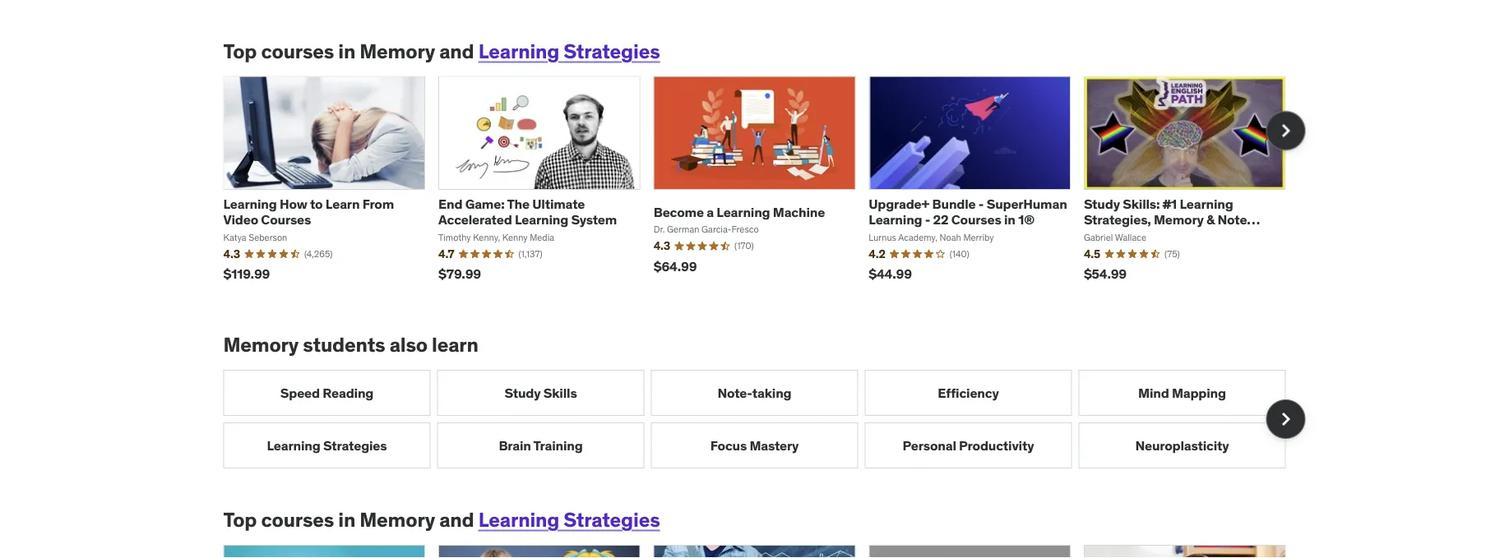 Task type: locate. For each thing, give the bounding box(es) containing it.
study
[[1084, 196, 1120, 212], [504, 385, 541, 401]]

1 courses from the left
[[261, 211, 311, 228]]

mind
[[1138, 385, 1169, 401]]

0 vertical spatial learning strategies link
[[478, 39, 660, 63]]

study inside study skills: #1 learning strategies, memory & note taking
[[1084, 196, 1120, 212]]

memory
[[360, 39, 435, 63], [1154, 211, 1204, 228], [223, 333, 299, 357], [360, 508, 435, 532]]

courses
[[261, 211, 311, 228], [951, 211, 1001, 228]]

1 vertical spatial strategies
[[323, 437, 387, 454]]

taking
[[752, 385, 792, 401]]

learning inside upgrade+ bundle - superhuman learning - 22 courses in 1®
[[869, 211, 922, 228]]

0 vertical spatial study
[[1084, 196, 1120, 212]]

training
[[533, 437, 583, 454]]

become
[[654, 204, 704, 220]]

1 top from the top
[[223, 39, 257, 63]]

0 vertical spatial top
[[223, 39, 257, 63]]

productivity
[[959, 437, 1034, 454]]

learning how to learn from video courses link
[[223, 196, 394, 228]]

2 vertical spatial in
[[338, 508, 355, 532]]

1 vertical spatial and
[[439, 508, 474, 532]]

0 vertical spatial next image
[[1273, 118, 1299, 144]]

carousel element containing learning how to learn from video courses
[[223, 76, 1306, 294]]

2 carousel element from the top
[[223, 370, 1306, 469]]

learning inside study skills: #1 learning strategies, memory & note taking
[[1180, 196, 1233, 212]]

learning inside end game: the ultimate accelerated learning system
[[515, 211, 568, 228]]

ultimate
[[532, 196, 585, 212]]

study up taking
[[1084, 196, 1120, 212]]

courses right 22
[[951, 211, 1001, 228]]

strategies
[[564, 39, 660, 63], [323, 437, 387, 454], [564, 508, 660, 532]]

courses
[[261, 39, 334, 63], [261, 508, 334, 532]]

1 horizontal spatial study
[[1084, 196, 1120, 212]]

accelerated
[[438, 211, 512, 228]]

0 vertical spatial courses
[[261, 39, 334, 63]]

to
[[310, 196, 323, 212]]

0 vertical spatial and
[[439, 39, 474, 63]]

a
[[707, 204, 714, 220]]

also
[[390, 333, 428, 357]]

top
[[223, 39, 257, 63], [223, 508, 257, 532]]

next image for and
[[1273, 118, 1299, 144]]

learn
[[432, 333, 478, 357]]

focus
[[710, 437, 747, 454]]

courses right video
[[261, 211, 311, 228]]

speed
[[280, 385, 320, 401]]

carousel element containing speed reading
[[223, 370, 1306, 469]]

courses inside upgrade+ bundle - superhuman learning - 22 courses in 1®
[[951, 211, 1001, 228]]

0 vertical spatial top courses in memory and learning strategies
[[223, 39, 660, 63]]

upgrade+ bundle - superhuman learning - 22 courses in 1®
[[869, 196, 1067, 228]]

1 courses from the top
[[261, 39, 334, 63]]

- left 22
[[925, 211, 930, 228]]

1 vertical spatial study
[[504, 385, 541, 401]]

game:
[[465, 196, 505, 212]]

carousel element
[[223, 76, 1306, 294], [223, 370, 1306, 469]]

2 top courses in memory and learning strategies from the top
[[223, 508, 660, 532]]

in
[[338, 39, 355, 63], [1004, 211, 1016, 228], [338, 508, 355, 532]]

22
[[933, 211, 949, 228]]

bundle
[[932, 196, 976, 212]]

note-
[[718, 385, 752, 401]]

1 top courses in memory and learning strategies from the top
[[223, 39, 660, 63]]

strategies for the top learning strategies link
[[564, 39, 660, 63]]

1 vertical spatial carousel element
[[223, 370, 1306, 469]]

become a learning machine link
[[654, 204, 825, 220]]

1 carousel element from the top
[[223, 76, 1306, 294]]

- right bundle
[[979, 196, 984, 212]]

2 top from the top
[[223, 508, 257, 532]]

video
[[223, 211, 258, 228]]

1 vertical spatial in
[[1004, 211, 1016, 228]]

0 horizontal spatial courses
[[261, 211, 311, 228]]

efficiency link
[[865, 370, 1072, 416]]

study left skills
[[504, 385, 541, 401]]

upgrade+ bundle - superhuman learning - 22 courses in 1® link
[[869, 196, 1067, 228]]

and
[[439, 39, 474, 63], [439, 508, 474, 532]]

end game: the ultimate accelerated learning system link
[[438, 196, 617, 228]]

0 horizontal spatial -
[[925, 211, 930, 228]]

1 vertical spatial top
[[223, 508, 257, 532]]

0 vertical spatial in
[[338, 39, 355, 63]]

1 vertical spatial next image
[[1273, 406, 1299, 433]]

next image for memory students also learn
[[1273, 406, 1299, 433]]

next image
[[1273, 118, 1299, 144], [1273, 406, 1299, 433]]

2 courses from the left
[[951, 211, 1001, 228]]

top courses in memory and learning strategies
[[223, 39, 660, 63], [223, 508, 660, 532]]

memory students also learn
[[223, 333, 478, 357]]

end
[[438, 196, 462, 212]]

&
[[1207, 211, 1215, 228]]

2 courses from the top
[[261, 508, 334, 532]]

neuroplasticity link
[[1079, 423, 1286, 469]]

1 next image from the top
[[1273, 118, 1299, 144]]

superhuman
[[987, 196, 1067, 212]]

carousel element for memory students also learn
[[223, 370, 1306, 469]]

1 vertical spatial top courses in memory and learning strategies
[[223, 508, 660, 532]]

reading
[[323, 385, 374, 401]]

2 next image from the top
[[1273, 406, 1299, 433]]

-
[[979, 196, 984, 212], [925, 211, 930, 228]]

the
[[507, 196, 530, 212]]

note
[[1218, 211, 1247, 228]]

efficiency
[[938, 385, 999, 401]]

1 and from the top
[[439, 39, 474, 63]]

1 vertical spatial courses
[[261, 508, 334, 532]]

study skills: #1 learning strategies, memory & note taking
[[1084, 196, 1247, 244]]

0 vertical spatial strategies
[[564, 39, 660, 63]]

0 vertical spatial carousel element
[[223, 76, 1306, 294]]

focus mastery link
[[651, 423, 858, 469]]

learning strategies link
[[478, 39, 660, 63], [223, 423, 431, 469], [478, 508, 660, 532]]

learning
[[478, 39, 559, 63], [223, 196, 277, 212], [1180, 196, 1233, 212], [717, 204, 770, 220], [515, 211, 568, 228], [869, 211, 922, 228], [267, 437, 320, 454], [478, 508, 559, 532]]

0 horizontal spatial study
[[504, 385, 541, 401]]

2 vertical spatial strategies
[[564, 508, 660, 532]]

1 horizontal spatial courses
[[951, 211, 1001, 228]]



Task type: describe. For each thing, give the bounding box(es) containing it.
mastery
[[750, 437, 799, 454]]

1 horizontal spatial -
[[979, 196, 984, 212]]

courses for bottommost learning strategies link
[[261, 508, 334, 532]]

study for study skills
[[504, 385, 541, 401]]

2 vertical spatial learning strategies link
[[478, 508, 660, 532]]

skills:
[[1123, 196, 1160, 212]]

end game: the ultimate accelerated learning system
[[438, 196, 617, 228]]

strategies for bottommost learning strategies link
[[564, 508, 660, 532]]

in for the top learning strategies link
[[338, 39, 355, 63]]

study for study skills: #1 learning strategies, memory & note taking
[[1084, 196, 1120, 212]]

upgrade+
[[869, 196, 930, 212]]

courses inside learning how to learn from video courses
[[261, 211, 311, 228]]

2 and from the top
[[439, 508, 474, 532]]

personal productivity
[[903, 437, 1034, 454]]

personal productivity link
[[865, 423, 1072, 469]]

note-taking
[[718, 385, 792, 401]]

1 vertical spatial learning strategies link
[[223, 423, 431, 469]]

speed reading link
[[223, 370, 431, 416]]

brain
[[499, 437, 531, 454]]

learning inside learning how to learn from video courses
[[223, 196, 277, 212]]

study skills
[[504, 385, 577, 401]]

taking
[[1084, 227, 1124, 244]]

in for bottommost learning strategies link
[[338, 508, 355, 532]]

mapping
[[1172, 385, 1226, 401]]

in inside upgrade+ bundle - superhuman learning - 22 courses in 1®
[[1004, 211, 1016, 228]]

speed reading
[[280, 385, 374, 401]]

study skills: #1 learning strategies, memory & note taking link
[[1084, 196, 1260, 244]]

carousel element for and
[[223, 76, 1306, 294]]

neuroplasticity
[[1135, 437, 1229, 454]]

brain training link
[[437, 423, 644, 469]]

become a learning machine
[[654, 204, 825, 220]]

students
[[303, 333, 385, 357]]

machine
[[773, 204, 825, 220]]

mind mapping link
[[1079, 370, 1286, 416]]

top for the top learning strategies link
[[223, 39, 257, 63]]

system
[[571, 211, 617, 228]]

note-taking link
[[651, 370, 858, 416]]

learning how to learn from video courses
[[223, 196, 394, 228]]

skills
[[543, 385, 577, 401]]

strategies,
[[1084, 211, 1151, 228]]

top for bottommost learning strategies link
[[223, 508, 257, 532]]

focus mastery
[[710, 437, 799, 454]]

strategies inside the carousel 'element'
[[323, 437, 387, 454]]

top courses in memory and learning strategies for the top learning strategies link
[[223, 39, 660, 63]]

top courses in memory and learning strategies for bottommost learning strategies link
[[223, 508, 660, 532]]

mind mapping
[[1138, 385, 1226, 401]]

study skills link
[[437, 370, 644, 416]]

how
[[280, 196, 307, 212]]

#1
[[1163, 196, 1177, 212]]

courses for the top learning strategies link
[[261, 39, 334, 63]]

learn
[[326, 196, 360, 212]]

from
[[362, 196, 394, 212]]

learning strategies
[[267, 437, 387, 454]]

memory inside study skills: #1 learning strategies, memory & note taking
[[1154, 211, 1204, 228]]

personal
[[903, 437, 956, 454]]

brain training
[[499, 437, 583, 454]]

1®
[[1018, 211, 1035, 228]]



Task type: vqa. For each thing, say whether or not it's contained in the screenshot.
Into
no



